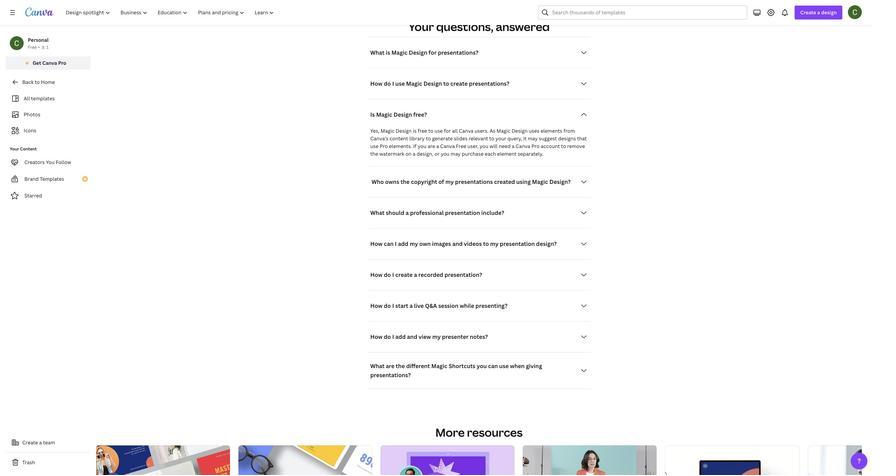 Task type: locate. For each thing, give the bounding box(es) containing it.
pro down canva's
[[380, 143, 388, 150]]

2 what from the top
[[371, 209, 385, 217]]

0 horizontal spatial free
[[28, 44, 37, 50]]

for up how do i use magic design to create presentations?
[[429, 49, 437, 57]]

a down "query,"
[[512, 143, 515, 150]]

top level navigation element
[[61, 6, 280, 20]]

1 horizontal spatial your
[[409, 19, 434, 34]]

my
[[446, 178, 454, 186], [410, 240, 418, 248], [491, 240, 499, 248], [433, 334, 441, 341]]

your
[[409, 19, 434, 34], [10, 146, 19, 152]]

1 horizontal spatial can
[[489, 363, 498, 371]]

canva right get
[[42, 60, 57, 66]]

it
[[524, 135, 527, 142]]

session
[[439, 303, 459, 310]]

how do i use magic design to create presentations? button
[[368, 77, 591, 91]]

trash
[[22, 460, 35, 466]]

1 horizontal spatial free
[[456, 143, 467, 150]]

are left different
[[386, 363, 395, 371]]

1 horizontal spatial and
[[453, 240, 463, 248]]

1 horizontal spatial create
[[451, 80, 468, 88]]

all
[[24, 95, 30, 102]]

images
[[432, 240, 451, 248]]

1 vertical spatial may
[[451, 151, 461, 157]]

1 horizontal spatial for
[[444, 128, 451, 134]]

what inside 'what are the different magic shortcuts you can use when giving presentations?'
[[371, 363, 385, 371]]

shortcuts
[[449, 363, 476, 371]]

templates
[[40, 176, 64, 182]]

free down "slides"
[[456, 143, 467, 150]]

1 vertical spatial free
[[456, 143, 467, 150]]

1 vertical spatial what
[[371, 209, 385, 217]]

0 horizontal spatial presentation
[[446, 209, 480, 217]]

use
[[396, 80, 405, 88], [435, 128, 443, 134], [371, 143, 379, 150], [500, 363, 509, 371]]

0 horizontal spatial create
[[22, 440, 38, 447]]

more
[[436, 426, 465, 441]]

add left own
[[398, 240, 409, 248]]

free
[[418, 128, 428, 134]]

create left team
[[22, 440, 38, 447]]

4 how from the top
[[371, 303, 383, 310]]

0 vertical spatial presentation
[[446, 209, 480, 217]]

i for how do i add and view my presenter notes?
[[393, 334, 394, 341]]

creators
[[24, 159, 45, 166]]

the inside 'what are the different magic shortcuts you can use when giving presentations?'
[[396, 363, 405, 371]]

presentation size guide image
[[239, 446, 373, 476]]

1 vertical spatial create
[[396, 272, 413, 279]]

a left recorded
[[414, 272, 417, 279]]

0 horizontal spatial can
[[384, 240, 394, 248]]

starred link
[[6, 189, 91, 203]]

1 vertical spatial add
[[396, 334, 406, 341]]

what should a professional presentation include?
[[371, 209, 505, 217]]

photos
[[24, 111, 40, 118]]

presentations? down different
[[371, 372, 411, 380]]

2 horizontal spatial pro
[[532, 143, 540, 150]]

how do i start a live q&a session while presenting?
[[371, 303, 508, 310]]

0 vertical spatial presentations?
[[438, 49, 479, 57]]

personal
[[28, 37, 49, 43]]

0 horizontal spatial for
[[429, 49, 437, 57]]

a inside button
[[39, 440, 42, 447]]

my right view
[[433, 334, 441, 341]]

what should a professional presentation include? button
[[368, 206, 591, 220]]

0 vertical spatial add
[[398, 240, 409, 248]]

i inside dropdown button
[[395, 240, 397, 248]]

0 vertical spatial is
[[386, 49, 391, 57]]

back
[[22, 79, 34, 85]]

do inside dropdown button
[[384, 334, 391, 341]]

your
[[496, 135, 507, 142]]

videos
[[464, 240, 482, 248]]

brand templates
[[24, 176, 64, 182]]

presentations? down what is magic design for presentations? dropdown button
[[469, 80, 510, 88]]

presentations to impress, from the experts image
[[523, 446, 657, 476]]

for
[[429, 49, 437, 57], [444, 128, 451, 134]]

2 vertical spatial what
[[371, 363, 385, 371]]

create inside button
[[22, 440, 38, 447]]

how for how do i start a live q&a session while presenting?
[[371, 303, 383, 310]]

how inside dropdown button
[[371, 334, 383, 341]]

is inside dropdown button
[[386, 49, 391, 57]]

1 vertical spatial for
[[444, 128, 451, 134]]

designs
[[559, 135, 577, 142]]

i for how do i use magic design to create presentations?
[[393, 80, 394, 88]]

0 vertical spatial what
[[371, 49, 385, 57]]

your for your content
[[10, 146, 19, 152]]

users.
[[475, 128, 489, 134]]

and left view
[[407, 334, 418, 341]]

pro up back to home link
[[58, 60, 66, 66]]

0 vertical spatial and
[[453, 240, 463, 248]]

1
[[46, 44, 49, 50]]

pro up the separately. on the right
[[532, 143, 540, 150]]

0 horizontal spatial and
[[407, 334, 418, 341]]

may down uses
[[528, 135, 538, 142]]

presentation left include?
[[446, 209, 480, 217]]

1 horizontal spatial is
[[413, 128, 417, 134]]

1 how from the top
[[371, 80, 383, 88]]

different
[[407, 363, 430, 371]]

watermark
[[380, 151, 405, 157]]

my right "of" in the top right of the page
[[446, 178, 454, 186]]

add
[[398, 240, 409, 248], [396, 334, 406, 341]]

add for my
[[398, 240, 409, 248]]

how to design a pitch deck that will impress investors image
[[666, 446, 800, 476]]

and left videos
[[453, 240, 463, 248]]

content
[[390, 135, 409, 142]]

get canva pro
[[33, 60, 66, 66]]

get canva pro button
[[6, 57, 91, 70]]

0 horizontal spatial pro
[[58, 60, 66, 66]]

team
[[43, 440, 55, 447]]

a left 'design'
[[818, 9, 821, 16]]

view
[[419, 334, 431, 341]]

how do i start a live q&a session while presenting? button
[[368, 299, 591, 313]]

user,
[[468, 143, 479, 150]]

what for what is magic design for presentations?
[[371, 49, 385, 57]]

do for use
[[384, 80, 391, 88]]

questions,
[[437, 19, 494, 34]]

your left content
[[10, 146, 19, 152]]

4 do from the top
[[384, 334, 391, 341]]

you
[[46, 159, 55, 166]]

create a presentation in canva image
[[96, 446, 230, 476]]

library
[[410, 135, 425, 142]]

2 vertical spatial presentations?
[[371, 372, 411, 380]]

creators you follow
[[24, 159, 71, 166]]

may down "slides"
[[451, 151, 461, 157]]

0 vertical spatial can
[[384, 240, 394, 248]]

the for are
[[396, 363, 405, 371]]

presentations?
[[438, 49, 479, 57], [469, 80, 510, 88], [371, 372, 411, 380]]

use left when
[[500, 363, 509, 371]]

how do i add and view my presenter notes? button
[[368, 330, 591, 344]]

how for how do i use magic design to create presentations?
[[371, 80, 383, 88]]

who owns the copyright of my presentations created using magic design? button
[[368, 175, 591, 189]]

presenter
[[442, 334, 469, 341]]

how can i add my own images and videos to my presentation design?
[[371, 240, 557, 248]]

use inside 'what are the different magic shortcuts you can use when giving presentations?'
[[500, 363, 509, 371]]

how can i add my own images and videos to my presentation design? button
[[368, 237, 591, 251]]

0 vertical spatial are
[[428, 143, 436, 150]]

you inside 'what are the different magic shortcuts you can use when giving presentations?'
[[477, 363, 487, 371]]

can
[[384, 240, 394, 248], [489, 363, 498, 371]]

what for what are the different magic shortcuts you can use when giving presentations?
[[371, 363, 385, 371]]

1 vertical spatial and
[[407, 334, 418, 341]]

brand templates link
[[6, 172, 91, 186]]

canva down 'generate' at the top of the page
[[441, 143, 455, 150]]

0 horizontal spatial create
[[396, 272, 413, 279]]

1 vertical spatial is
[[413, 128, 417, 134]]

all templates link
[[10, 92, 87, 105]]

None search field
[[539, 6, 748, 20]]

suggest
[[539, 135, 557, 142]]

0 horizontal spatial are
[[386, 363, 395, 371]]

3 how from the top
[[371, 272, 383, 279]]

1 do from the top
[[384, 80, 391, 88]]

0 vertical spatial create
[[801, 9, 817, 16]]

you right shortcuts
[[477, 363, 487, 371]]

brand
[[24, 176, 39, 182]]

query,
[[508, 135, 523, 142]]

and inside dropdown button
[[407, 334, 418, 341]]

do for start
[[384, 303, 391, 310]]

need
[[499, 143, 511, 150]]

how
[[371, 80, 383, 88], [371, 240, 383, 248], [371, 272, 383, 279], [371, 303, 383, 310], [371, 334, 383, 341]]

can inside the how can i add my own images and videos to my presentation design? dropdown button
[[384, 240, 394, 248]]

add left view
[[396, 334, 406, 341]]

content
[[20, 146, 37, 152]]

christina overa image
[[849, 5, 863, 19]]

the right owns
[[401, 178, 410, 186]]

5 how from the top
[[371, 334, 383, 341]]

your up what is magic design for presentations?
[[409, 19, 434, 34]]

add inside dropdown button
[[398, 240, 409, 248]]

for left all
[[444, 128, 451, 134]]

presentations? down questions,
[[438, 49, 479, 57]]

1 vertical spatial your
[[10, 146, 19, 152]]

the
[[371, 151, 379, 157], [401, 178, 410, 186], [396, 363, 405, 371]]

1 horizontal spatial presentation
[[500, 240, 535, 248]]

0 vertical spatial free
[[28, 44, 37, 50]]

presentation?
[[445, 272, 483, 279]]

1 vertical spatial presentation
[[500, 240, 535, 248]]

you right if
[[418, 143, 427, 150]]

are up or
[[428, 143, 436, 150]]

1 vertical spatial the
[[401, 178, 410, 186]]

owns
[[386, 178, 400, 186]]

2 how from the top
[[371, 240, 383, 248]]

can down should
[[384, 240, 394, 248]]

pro
[[58, 60, 66, 66], [380, 143, 388, 150], [532, 143, 540, 150]]

how inside dropdown button
[[371, 240, 383, 248]]

1 vertical spatial are
[[386, 363, 395, 371]]

magic inside 'what are the different magic shortcuts you can use when giving presentations?'
[[432, 363, 448, 371]]

2 vertical spatial the
[[396, 363, 405, 371]]

create for create a team
[[22, 440, 38, 447]]

what are the different magic shortcuts you can use when giving presentations? button
[[368, 362, 591, 381]]

from
[[564, 128, 575, 134]]

free •
[[28, 44, 40, 50]]

on
[[406, 151, 412, 157]]

can left when
[[489, 363, 498, 371]]

when
[[511, 363, 525, 371]]

0 vertical spatial may
[[528, 135, 538, 142]]

1 horizontal spatial are
[[428, 143, 436, 150]]

1 what from the top
[[371, 49, 385, 57]]

the down canva's
[[371, 151, 379, 157]]

0 horizontal spatial is
[[386, 49, 391, 57]]

0 vertical spatial for
[[429, 49, 437, 57]]

create left 'design'
[[801, 9, 817, 16]]

0 horizontal spatial your
[[10, 146, 19, 152]]

and inside dropdown button
[[453, 240, 463, 248]]

your for your questions, answered
[[409, 19, 434, 34]]

what for what should a professional presentation include?
[[371, 209, 385, 217]]

use up is magic design free?
[[396, 80, 405, 88]]

i inside dropdown button
[[393, 334, 394, 341]]

to
[[35, 79, 40, 85], [444, 80, 450, 88], [429, 128, 434, 134], [426, 135, 431, 142], [490, 135, 495, 142], [562, 143, 567, 150], [484, 240, 489, 248]]

is inside yes, magic design is free to use for all canva users. as magic design uses elements from canva's content library to generate slides relevant to your query, it may suggest designs that use pro elements. if you are a canva free user, you will need a canva pro account to remove the watermark on a design, or you may purchase each element separately.
[[413, 128, 417, 134]]

3 do from the top
[[384, 303, 391, 310]]

1 vertical spatial can
[[489, 363, 498, 371]]

how for how do i create a recorded presentation?
[[371, 272, 383, 279]]

1 vertical spatial create
[[22, 440, 38, 447]]

free left •
[[28, 44, 37, 50]]

3 what from the top
[[371, 363, 385, 371]]

a left team
[[39, 440, 42, 447]]

0 vertical spatial your
[[409, 19, 434, 34]]

1 horizontal spatial create
[[801, 9, 817, 16]]

a up or
[[437, 143, 439, 150]]

what is magic design for presentations? button
[[368, 46, 591, 60]]

create a team button
[[6, 436, 91, 450]]

you down relevant
[[480, 143, 489, 150]]

yes,
[[371, 128, 380, 134]]

presentation left "design?"
[[500, 240, 535, 248]]

is magic design free? button
[[368, 108, 591, 122]]

my inside dropdown button
[[433, 334, 441, 341]]

0 vertical spatial create
[[451, 80, 468, 88]]

0 vertical spatial the
[[371, 151, 379, 157]]

present with ease in canva image
[[381, 446, 515, 476]]

2 do from the top
[[384, 272, 391, 279]]

create inside 'dropdown button'
[[801, 9, 817, 16]]

pro inside button
[[58, 60, 66, 66]]

add inside dropdown button
[[396, 334, 406, 341]]

the left different
[[396, 363, 405, 371]]

back to home link
[[6, 75, 91, 89]]



Task type: describe. For each thing, give the bounding box(es) containing it.
separately.
[[518, 151, 544, 157]]

create a design button
[[796, 6, 843, 20]]

to inside how do i use magic design to create presentations? dropdown button
[[444, 80, 450, 88]]

generate
[[432, 135, 453, 142]]

if
[[414, 143, 417, 150]]

are inside 'what are the different magic shortcuts you can use when giving presentations?'
[[386, 363, 395, 371]]

a left live
[[410, 303, 413, 310]]

my inside dropdown button
[[446, 178, 454, 186]]

i for how can i add my own images and videos to my presentation design?
[[395, 240, 397, 248]]

who owns the copyright of my presentations created using magic design?
[[371, 178, 571, 186]]

live
[[414, 303, 424, 310]]

icons link
[[10, 124, 87, 137]]

get
[[33, 60, 41, 66]]

of
[[439, 178, 445, 186]]

creative decks for a one-of-a-kind presentation image
[[809, 446, 874, 476]]

all
[[452, 128, 458, 134]]

recorded
[[419, 272, 444, 279]]

icons
[[24, 127, 36, 134]]

1 horizontal spatial pro
[[380, 143, 388, 150]]

do for create
[[384, 272, 391, 279]]

slides
[[454, 135, 468, 142]]

the for owns
[[401, 178, 410, 186]]

design
[[822, 9, 838, 16]]

uses
[[529, 128, 540, 134]]

should
[[386, 209, 405, 217]]

design,
[[417, 151, 434, 157]]

use up 'generate' at the top of the page
[[435, 128, 443, 134]]

include?
[[482, 209, 505, 217]]

create a team
[[22, 440, 55, 447]]

resources
[[467, 426, 523, 441]]

elements.
[[389, 143, 412, 150]]

q&a
[[426, 303, 437, 310]]

all templates
[[24, 95, 55, 102]]

1 horizontal spatial may
[[528, 135, 538, 142]]

free inside yes, magic design is free to use for all canva users. as magic design uses elements from canva's content library to generate slides relevant to your query, it may suggest designs that use pro elements. if you are a canva free user, you will need a canva pro account to remove the watermark on a design, or you may purchase each element separately.
[[456, 143, 467, 150]]

notes?
[[470, 334, 488, 341]]

while
[[460, 303, 475, 310]]

free?
[[414, 111, 427, 119]]

i for how do i start a live q&a session while presenting?
[[393, 303, 394, 310]]

starred
[[24, 193, 42, 199]]

canva's
[[371, 135, 389, 142]]

create for create a design
[[801, 9, 817, 16]]

Search search field
[[553, 6, 744, 19]]

who
[[372, 178, 384, 186]]

my right videos
[[491, 240, 499, 248]]

professional
[[410, 209, 444, 217]]

how do i create a recorded presentation? button
[[368, 268, 591, 282]]

presentations? inside 'what are the different magic shortcuts you can use when giving presentations?'
[[371, 372, 411, 380]]

a right on
[[413, 151, 416, 157]]

start
[[396, 303, 409, 310]]

0 horizontal spatial may
[[451, 151, 461, 157]]

create a design
[[801, 9, 838, 16]]

the inside yes, magic design is free to use for all canva users. as magic design uses elements from canva's content library to generate slides relevant to your query, it may suggest designs that use pro elements. if you are a canva free user, you will need a canva pro account to remove the watermark on a design, or you may purchase each element separately.
[[371, 151, 379, 157]]

what is magic design for presentations?
[[371, 49, 479, 57]]

i for how do i create a recorded presentation?
[[393, 272, 394, 279]]

remove
[[568, 143, 586, 150]]

design?
[[537, 240, 557, 248]]

presentation inside dropdown button
[[446, 209, 480, 217]]

how do i create a recorded presentation?
[[371, 272, 483, 279]]

is magic design free?
[[371, 111, 427, 119]]

a right should
[[406, 209, 409, 217]]

elements
[[541, 128, 563, 134]]

answered
[[496, 19, 550, 34]]

what are the different magic shortcuts you can use when giving presentations?
[[371, 363, 543, 380]]

use down canva's
[[371, 143, 379, 150]]

to inside the how can i add my own images and videos to my presentation design? dropdown button
[[484, 240, 489, 248]]

my left own
[[410, 240, 418, 248]]

follow
[[56, 159, 71, 166]]

presentation inside dropdown button
[[500, 240, 535, 248]]

are inside yes, magic design is free to use for all canva users. as magic design uses elements from canva's content library to generate slides relevant to your query, it may suggest designs that use pro elements. if you are a canva free user, you will need a canva pro account to remove the watermark on a design, or you may purchase each element separately.
[[428, 143, 436, 150]]

own
[[420, 240, 431, 248]]

copyright
[[411, 178, 438, 186]]

for inside dropdown button
[[429, 49, 437, 57]]

add for and
[[396, 334, 406, 341]]

relevant
[[469, 135, 489, 142]]

created
[[495, 178, 515, 186]]

more resources
[[436, 426, 523, 441]]

yes, magic design is free to use for all canva users. as magic design uses elements from canva's content library to generate slides relevant to your query, it may suggest designs that use pro elements. if you are a canva free user, you will need a canva pro account to remove the watermark on a design, or you may purchase each element separately.
[[371, 128, 587, 157]]

how do i use magic design to create presentations?
[[371, 80, 510, 88]]

your content
[[10, 146, 37, 152]]

1 vertical spatial presentations?
[[469, 80, 510, 88]]

for inside yes, magic design is free to use for all canva users. as magic design uses elements from canva's content library to generate slides relevant to your query, it may suggest designs that use pro elements. if you are a canva free user, you will need a canva pro account to remove the watermark on a design, or you may purchase each element separately.
[[444, 128, 451, 134]]

you right or
[[441, 151, 450, 157]]

each
[[485, 151, 496, 157]]

to inside back to home link
[[35, 79, 40, 85]]

do for add
[[384, 334, 391, 341]]

a inside 'dropdown button'
[[818, 9, 821, 16]]

can inside 'what are the different magic shortcuts you can use when giving presentations?'
[[489, 363, 498, 371]]

home
[[41, 79, 55, 85]]

how for how can i add my own images and videos to my presentation design?
[[371, 240, 383, 248]]

using
[[517, 178, 531, 186]]

canva up "slides"
[[459, 128, 474, 134]]

will
[[490, 143, 498, 150]]

how for how do i add and view my presenter notes?
[[371, 334, 383, 341]]

purchase
[[462, 151, 484, 157]]

canva down "it"
[[516, 143, 531, 150]]

design?
[[550, 178, 571, 186]]

is
[[371, 111, 375, 119]]

that
[[578, 135, 587, 142]]

canva inside button
[[42, 60, 57, 66]]

or
[[435, 151, 440, 157]]

element
[[498, 151, 517, 157]]



Task type: vqa. For each thing, say whether or not it's contained in the screenshot.
users.
yes



